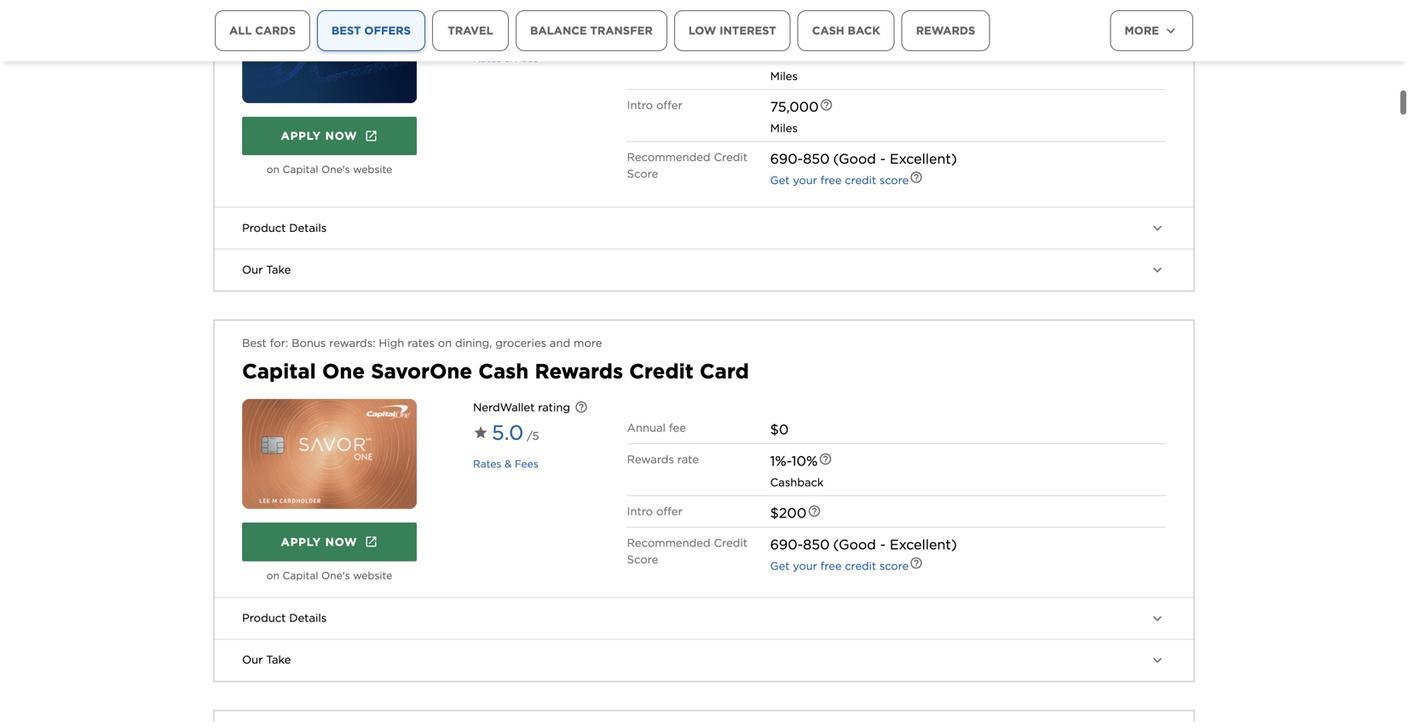 Task type: locate. For each thing, give the bounding box(es) containing it.
fee
[[669, 15, 686, 28], [669, 421, 686, 434]]

reward rate details image
[[809, 46, 822, 60], [819, 452, 832, 466]]

1 vertical spatial free
[[821, 559, 842, 573]]

2 your from the top
[[793, 559, 818, 573]]

0 vertical spatial apply
[[281, 129, 321, 142]]

1 annual from the top
[[627, 15, 666, 28]]

2 vertical spatial on
[[267, 569, 280, 582]]

excellent) up more information about recommended credit score icon
[[890, 151, 957, 167]]

1 get your free credit score from the top
[[771, 174, 909, 187]]

1 & from the top
[[505, 52, 512, 64]]

1 vertical spatial on
[[438, 336, 452, 350]]

get
[[771, 174, 790, 187], [771, 559, 790, 573]]

1 vertical spatial miles
[[771, 122, 798, 135]]

-
[[798, 151, 803, 167], [880, 151, 886, 167], [798, 536, 803, 553], [880, 536, 886, 553]]

/5 inside 5.0 /5
[[527, 429, 539, 443]]

1 now from the top
[[325, 129, 358, 142]]

take for 2nd our take dropdown button
[[266, 653, 291, 667]]

1 horizontal spatial best
[[332, 24, 361, 37]]

/5
[[526, 23, 538, 36], [527, 429, 539, 443]]

1 vertical spatial on capital one's website
[[267, 569, 392, 582]]

fee for 5.0
[[669, 421, 686, 434]]

0 vertical spatial 690 - 850 (good - excellent)
[[771, 151, 957, 167]]

fee for 4.7
[[669, 15, 686, 28]]

1 product from the top
[[242, 221, 286, 235]]

1 vertical spatial recommended credit score
[[627, 536, 748, 566]]

2 offer from the top
[[657, 505, 683, 518]]

1 vertical spatial apply now
[[281, 535, 358, 549]]

free for 5.0
[[821, 559, 842, 573]]

2 intro from the top
[[627, 505, 653, 518]]

2 our from the top
[[242, 653, 263, 667]]

2 recommended credit score from the top
[[627, 536, 748, 566]]

rates & fees for 4.7
[[473, 52, 539, 64]]

1 product details button from the top
[[215, 208, 1194, 249]]

get your free credit score link
[[771, 174, 909, 187], [771, 559, 909, 573]]

0 vertical spatial /5
[[526, 23, 538, 36]]

0 vertical spatial rates & fees
[[473, 52, 539, 64]]

/5 right '5.0'
[[527, 429, 539, 443]]

credit left more information about recommended credit score image
[[845, 559, 877, 573]]

1 vertical spatial best
[[242, 336, 267, 350]]

2 690 from the top
[[771, 536, 798, 553]]

1 rate from the top
[[678, 47, 699, 60]]

recommended credit score for 4.7
[[627, 151, 748, 180]]

1 take from the top
[[266, 263, 291, 276]]

1 vertical spatial product details
[[242, 612, 327, 625]]

2 rates from the top
[[473, 458, 502, 470]]

for:
[[270, 336, 288, 350]]

0 vertical spatial offer
[[657, 99, 683, 112]]

0 vertical spatial (good
[[833, 151, 876, 167]]

product details
[[242, 221, 327, 235], [242, 612, 327, 625]]

1 (good from the top
[[833, 151, 876, 167]]

best offers link
[[317, 10, 425, 51]]

1 vertical spatial rate
[[678, 453, 699, 466]]

1 vertical spatial annual fee
[[627, 421, 686, 434]]

1 vertical spatial 850
[[803, 536, 830, 553]]

1 rates & fees link from the top
[[473, 52, 539, 64]]

2 our take from the top
[[242, 653, 291, 667]]

1 vertical spatial credit
[[629, 359, 694, 384]]

2 score from the top
[[880, 559, 909, 573]]

1 vertical spatial intro offer details image
[[808, 504, 821, 518]]

balance transfer link
[[516, 10, 667, 51]]

0 vertical spatial 690
[[771, 151, 798, 167]]

intro
[[627, 99, 653, 112], [627, 505, 653, 518]]

capital
[[283, 163, 318, 176], [242, 359, 316, 384], [283, 569, 318, 582]]

product details for product details dropdown button related to 2nd our take dropdown button
[[242, 612, 327, 625]]

intro offer details image right 75,000
[[820, 98, 833, 112]]

get down 75,000
[[771, 174, 790, 187]]

0 vertical spatial product
[[242, 221, 286, 235]]

1 vertical spatial fee
[[669, 421, 686, 434]]

690 for 5.0
[[771, 536, 798, 553]]

and
[[550, 336, 571, 350]]

/5 right 4.7
[[526, 23, 538, 36]]

your down 75,000
[[793, 174, 818, 187]]

groceries
[[496, 336, 547, 350]]

&
[[505, 52, 512, 64], [505, 458, 512, 470]]

score for 5.0
[[880, 559, 909, 573]]

2 get from the top
[[771, 559, 790, 573]]

0 vertical spatial score
[[627, 167, 658, 180]]

more
[[1125, 24, 1159, 37]]

1 vertical spatial get your free credit score
[[771, 559, 909, 573]]

690 down 75,000
[[771, 151, 798, 167]]

2 690 - 850 (good - excellent) from the top
[[771, 536, 957, 553]]

2 product details from the top
[[242, 612, 327, 625]]

rewards rate
[[627, 47, 699, 60], [627, 453, 699, 466]]

1 vertical spatial credit
[[845, 559, 877, 573]]

2 rewards rate from the top
[[627, 453, 699, 466]]

all cards link
[[215, 10, 310, 51]]

0 vertical spatial on
[[267, 163, 280, 176]]

transfer
[[590, 24, 653, 37]]

apply
[[281, 129, 321, 142], [281, 535, 321, 549]]

0 vertical spatial one's
[[321, 163, 350, 176]]

2 score from the top
[[627, 553, 658, 566]]

5x
[[792, 47, 808, 63]]

1 rates from the top
[[473, 52, 502, 64]]

score for 4.7
[[880, 174, 909, 187]]

2 on capital one's website from the top
[[267, 569, 392, 582]]

0 vertical spatial rates
[[473, 52, 502, 64]]

get your free credit score link for 5.0
[[771, 559, 909, 573]]

1 on capital one's website from the top
[[267, 163, 392, 176]]

2 annual from the top
[[627, 421, 666, 434]]

1 website from the top
[[353, 163, 392, 176]]

annual fee for 4.7
[[627, 15, 686, 28]]

rates
[[473, 52, 502, 64], [473, 458, 502, 470]]

more information about recommended credit score image
[[910, 556, 924, 570]]

1 vertical spatial product details button
[[215, 598, 1194, 639]]

credit for 4.7
[[714, 151, 748, 164]]

cards
[[255, 24, 296, 37]]

1 vertical spatial cash
[[479, 359, 529, 384]]

0 vertical spatial now
[[325, 129, 358, 142]]

1 vertical spatial &
[[505, 458, 512, 470]]

best
[[332, 24, 361, 37], [242, 336, 267, 350]]

product details button for 2nd our take dropdown button
[[215, 598, 1194, 639]]

recommended credit score
[[627, 151, 748, 180], [627, 536, 748, 566]]

take
[[266, 263, 291, 276], [266, 653, 291, 667]]

690 - 850 (good - excellent) for 5.0
[[771, 536, 957, 553]]

850 down $200
[[803, 536, 830, 553]]

1 product details from the top
[[242, 221, 327, 235]]

1 details from the top
[[289, 221, 327, 235]]

2 excellent) from the top
[[890, 536, 957, 553]]

1 recommended from the top
[[627, 151, 711, 164]]

apply now
[[281, 129, 358, 142], [281, 535, 358, 549]]

1 score from the top
[[880, 174, 909, 187]]

balance
[[530, 24, 587, 37]]

1 vertical spatial apply
[[281, 535, 321, 549]]

0 vertical spatial free
[[821, 174, 842, 187]]

1 horizontal spatial cash
[[812, 24, 845, 37]]

credit for 4.7
[[845, 174, 877, 187]]

cash left the "back"
[[812, 24, 845, 37]]

miles down '2x-'
[[771, 70, 798, 83]]

0 vertical spatial our take
[[242, 263, 291, 276]]

1 apply from the top
[[281, 129, 321, 142]]

rates & fees down '5.0'
[[473, 458, 539, 470]]

0 vertical spatial annual fee
[[627, 15, 686, 28]]

1 recommended credit score from the top
[[627, 151, 748, 180]]

offer
[[657, 99, 683, 112], [657, 505, 683, 518]]

1 vertical spatial reward rate details image
[[819, 452, 832, 466]]

1 your from the top
[[793, 174, 818, 187]]

1 vertical spatial 690
[[771, 536, 798, 553]]

recommended
[[627, 151, 711, 164], [627, 536, 711, 550]]

2 take from the top
[[266, 653, 291, 667]]

1 vertical spatial our take button
[[215, 640, 1194, 681]]

rates & fees down 4.7
[[473, 52, 539, 64]]

690
[[771, 151, 798, 167], [771, 536, 798, 553]]

credit left more information about recommended credit score icon
[[845, 174, 877, 187]]

2 & from the top
[[505, 458, 512, 470]]

0 vertical spatial intro
[[627, 99, 653, 112]]

apply now link
[[242, 117, 417, 155], [242, 523, 417, 561]]

website
[[353, 163, 392, 176], [353, 569, 392, 582]]

0 vertical spatial capital
[[283, 163, 318, 176]]

reward rate details image for 5.0
[[819, 452, 832, 466]]

apply for 5.0
[[281, 535, 321, 549]]

1 vertical spatial rates
[[473, 458, 502, 470]]

fees down 5.0 /5
[[515, 458, 539, 470]]

0 vertical spatial on capital one's website
[[267, 163, 392, 176]]

2 intro offer from the top
[[627, 505, 683, 518]]

(good
[[833, 151, 876, 167], [833, 536, 876, 553]]

travel
[[448, 24, 493, 37]]

product
[[242, 221, 286, 235], [242, 612, 286, 625]]

get for 4.7
[[771, 174, 790, 187]]

1 free from the top
[[821, 174, 842, 187]]

0 vertical spatial product details
[[242, 221, 327, 235]]

0 vertical spatial recommended credit score
[[627, 151, 748, 180]]

fees down 4.7 /5
[[515, 52, 539, 64]]

our
[[242, 263, 263, 276], [242, 653, 263, 667]]

2 credit from the top
[[845, 559, 877, 573]]

1 annual fee from the top
[[627, 15, 686, 28]]

690 - 850 (good - excellent)
[[771, 151, 957, 167], [771, 536, 957, 553]]

0 horizontal spatial best
[[242, 336, 267, 350]]

get your free credit score link left more information about recommended credit score icon
[[771, 174, 909, 187]]

1 vertical spatial product
[[242, 612, 286, 625]]

1 vertical spatial fees
[[515, 458, 539, 470]]

1 vertical spatial details
[[289, 612, 327, 625]]

bonus
[[292, 336, 326, 350]]

0 vertical spatial our
[[242, 263, 263, 276]]

0 vertical spatial credit
[[845, 174, 877, 187]]

0 vertical spatial intro offer details image
[[820, 98, 833, 112]]

690 - 850 (good - excellent) up more information about recommended credit score icon
[[771, 151, 957, 167]]

rate for 4.7
[[678, 47, 699, 60]]

offers
[[364, 24, 411, 37]]

intro offer for 5.0
[[627, 505, 683, 518]]

1 one's from the top
[[321, 163, 350, 176]]

2 fee from the top
[[669, 421, 686, 434]]

2 product details button from the top
[[215, 598, 1194, 639]]

1 intro from the top
[[627, 99, 653, 112]]

0 vertical spatial rewards rate
[[627, 47, 699, 60]]

rates & fees link down 4.7
[[473, 52, 539, 64]]

2 annual fee from the top
[[627, 421, 686, 434]]

1 vertical spatial (good
[[833, 536, 876, 553]]

1 vertical spatial your
[[793, 559, 818, 573]]

rewards inside product offers quick filters tab list
[[916, 24, 976, 37]]

1 vertical spatial one's
[[321, 569, 350, 582]]

1 our take from the top
[[242, 263, 291, 276]]

1 vertical spatial intro offer
[[627, 505, 683, 518]]

on capital one's website
[[267, 163, 392, 176], [267, 569, 392, 582]]

0 vertical spatial get your free credit score
[[771, 174, 909, 187]]

more button
[[1110, 10, 1194, 51]]

best inside 'best offers' link
[[332, 24, 361, 37]]

0 vertical spatial excellent)
[[890, 151, 957, 167]]

1 apply now from the top
[[281, 129, 358, 142]]

reward rate details image right 10% in the bottom right of the page
[[819, 452, 832, 466]]

850 for 4.7
[[803, 151, 830, 167]]

cash
[[812, 24, 845, 37], [479, 359, 529, 384]]

0 vertical spatial 850
[[803, 151, 830, 167]]

one's for 4.7
[[321, 163, 350, 176]]

690 down $200
[[771, 536, 798, 553]]

690 - 850 (good - excellent) up more information about recommended credit score image
[[771, 536, 957, 553]]

/5 for 4.7
[[526, 23, 538, 36]]

1 get from the top
[[771, 174, 790, 187]]

2 now from the top
[[325, 535, 358, 549]]

1 offer from the top
[[657, 99, 683, 112]]

1 get your free credit score link from the top
[[771, 174, 909, 187]]

75,000
[[771, 99, 819, 115]]

website for 4.7
[[353, 163, 392, 176]]

1 fees from the top
[[515, 52, 539, 64]]

rates & fees link for 5.0
[[473, 458, 539, 470]]

2 fees from the top
[[515, 458, 539, 470]]

intro offer details image
[[820, 98, 833, 112], [808, 504, 821, 518]]

1 vertical spatial excellent)
[[890, 536, 957, 553]]

0 vertical spatial rate
[[678, 47, 699, 60]]

1 fee from the top
[[669, 15, 686, 28]]

1 apply now link from the top
[[242, 117, 417, 155]]

get your free credit score for 5.0
[[771, 559, 909, 573]]

1 690 - 850 (good - excellent) from the top
[[771, 151, 957, 167]]

rewards
[[916, 24, 976, 37], [627, 47, 674, 60], [535, 359, 623, 384], [627, 453, 674, 466]]

get your free credit score down $200
[[771, 559, 909, 573]]

$0
[[771, 421, 789, 438]]

get down $200
[[771, 559, 790, 573]]

score
[[880, 174, 909, 187], [880, 559, 909, 573]]

fees
[[515, 52, 539, 64], [515, 458, 539, 470]]

1 our from the top
[[242, 263, 263, 276]]

1 690 from the top
[[771, 151, 798, 167]]

reward rate details image right '5x'
[[809, 46, 822, 60]]

get your free credit score link down $200
[[771, 559, 909, 573]]

1 vertical spatial annual
[[627, 421, 666, 434]]

rates & fees link down '5.0'
[[473, 458, 539, 470]]

get your free credit score left more information about recommended credit score icon
[[771, 174, 909, 187]]

rates & fees link
[[473, 52, 539, 64], [473, 458, 539, 470]]

rates down travel link
[[473, 52, 502, 64]]

nerdwallet rating
[[473, 401, 570, 414]]

on
[[267, 163, 280, 176], [438, 336, 452, 350], [267, 569, 280, 582]]

2 vertical spatial credit
[[714, 536, 748, 550]]

0 vertical spatial best
[[332, 24, 361, 37]]

miles for 2x-5x
[[771, 70, 798, 83]]

2 recommended from the top
[[627, 536, 711, 550]]

your down $200
[[793, 559, 818, 573]]

2 rates & fees from the top
[[473, 458, 539, 470]]

best left the offers
[[332, 24, 361, 37]]

0 vertical spatial take
[[266, 263, 291, 276]]

0 vertical spatial get your free credit score link
[[771, 174, 909, 187]]

0 vertical spatial your
[[793, 174, 818, 187]]

score left more information about recommended credit score image
[[880, 559, 909, 573]]

credit for 5.0
[[714, 536, 748, 550]]

2 apply now from the top
[[281, 535, 358, 549]]

annual
[[627, 15, 666, 28], [627, 421, 666, 434]]

1 vertical spatial take
[[266, 653, 291, 667]]

2 rate from the top
[[678, 453, 699, 466]]

1 credit from the top
[[845, 174, 877, 187]]

1 excellent) from the top
[[890, 151, 957, 167]]

annual for 5.0
[[627, 421, 666, 434]]

cash down groceries
[[479, 359, 529, 384]]

now
[[325, 129, 358, 142], [325, 535, 358, 549]]

miles down 75,000
[[771, 122, 798, 135]]

1 vertical spatial rates & fees link
[[473, 458, 539, 470]]

get your free credit score for 4.7
[[771, 174, 909, 187]]

get for 5.0
[[771, 559, 790, 573]]

rewards rate for 4.7
[[627, 47, 699, 60]]

2 free from the top
[[821, 559, 842, 573]]

your for 4.7
[[793, 174, 818, 187]]

our take
[[242, 263, 291, 276], [242, 653, 291, 667]]

get your free credit score
[[771, 174, 909, 187], [771, 559, 909, 573]]

1 vertical spatial score
[[627, 553, 658, 566]]

2 (good from the top
[[833, 536, 876, 553]]

score left more information about recommended credit score icon
[[880, 174, 909, 187]]

low
[[689, 24, 717, 37]]

on for 4.7
[[267, 163, 280, 176]]

2 product from the top
[[242, 612, 286, 625]]

850 for 5.0
[[803, 536, 830, 553]]

score
[[627, 167, 658, 180], [627, 553, 658, 566]]

credit
[[845, 174, 877, 187], [845, 559, 877, 573]]

capital one savorone cash rewards credit card card image image
[[242, 399, 417, 509]]

free for 4.7
[[821, 174, 842, 187]]

0 vertical spatial reward rate details image
[[809, 46, 822, 60]]

2 website from the top
[[353, 569, 392, 582]]

/5 inside 4.7 /5
[[526, 23, 538, 36]]

1%-10%
[[771, 453, 818, 469]]

0 vertical spatial get
[[771, 174, 790, 187]]

& for 5.0
[[505, 458, 512, 470]]

rate for 5.0
[[678, 453, 699, 466]]

1 850 from the top
[[803, 151, 830, 167]]

2 one's from the top
[[321, 569, 350, 582]]

apply now link for 4.7
[[242, 117, 417, 155]]

0 vertical spatial cash
[[812, 24, 845, 37]]

2 vertical spatial capital
[[283, 569, 318, 582]]

details
[[289, 221, 327, 235], [289, 612, 327, 625]]

0 vertical spatial website
[[353, 163, 392, 176]]

intro offer details image right $200
[[808, 504, 821, 518]]

credit for 5.0
[[845, 559, 877, 573]]

0 vertical spatial apply now
[[281, 129, 358, 142]]

& down '5.0'
[[505, 458, 512, 470]]

1 vertical spatial get
[[771, 559, 790, 573]]

850 down 75,000
[[803, 151, 830, 167]]

our for 2nd our take dropdown button
[[242, 653, 263, 667]]

1 vertical spatial score
[[880, 559, 909, 573]]

1 score from the top
[[627, 167, 658, 180]]

annual fee
[[627, 15, 686, 28], [627, 421, 686, 434]]

0 vertical spatial details
[[289, 221, 327, 235]]

intro offer
[[627, 99, 683, 112], [627, 505, 683, 518]]

our take button
[[215, 250, 1194, 290], [215, 640, 1194, 681]]

product details button for second our take dropdown button from the bottom of the page
[[215, 208, 1194, 249]]

1 vertical spatial website
[[353, 569, 392, 582]]

(good for 5.0
[[833, 536, 876, 553]]

rates
[[408, 336, 435, 350]]

0 vertical spatial &
[[505, 52, 512, 64]]

rewards link
[[902, 10, 990, 51]]

1 vertical spatial /5
[[527, 429, 539, 443]]

1 rates & fees from the top
[[473, 52, 539, 64]]

0 vertical spatial credit
[[714, 151, 748, 164]]

rates down '5.0'
[[473, 458, 502, 470]]

excellent) for 5.0
[[890, 536, 957, 553]]

2 apply now link from the top
[[242, 523, 417, 561]]

your
[[793, 174, 818, 187], [793, 559, 818, 573]]

one's
[[321, 163, 350, 176], [321, 569, 350, 582]]

1 vertical spatial 690 - 850 (good - excellent)
[[771, 536, 957, 553]]

product details button
[[215, 208, 1194, 249], [215, 598, 1194, 639]]

2 miles from the top
[[771, 122, 798, 135]]

0 vertical spatial apply now link
[[242, 117, 417, 155]]

0 vertical spatial our take button
[[215, 250, 1194, 290]]

2 850 from the top
[[803, 536, 830, 553]]

& for 4.7
[[505, 52, 512, 64]]

credit
[[714, 151, 748, 164], [629, 359, 694, 384], [714, 536, 748, 550]]

1 vertical spatial our take
[[242, 653, 291, 667]]

2 get your free credit score from the top
[[771, 559, 909, 573]]

0 vertical spatial fees
[[515, 52, 539, 64]]

excellent) up more information about recommended credit score image
[[890, 536, 957, 553]]

1 intro offer from the top
[[627, 99, 683, 112]]

free
[[821, 174, 842, 187], [821, 559, 842, 573]]

2 details from the top
[[289, 612, 327, 625]]

2 apply from the top
[[281, 535, 321, 549]]

2 rates & fees link from the top
[[473, 458, 539, 470]]

2 get your free credit score link from the top
[[771, 559, 909, 573]]

1 vertical spatial rewards rate
[[627, 453, 699, 466]]

rates & fees for 5.0
[[473, 458, 539, 470]]

1 rewards rate from the top
[[627, 47, 699, 60]]

rate
[[678, 47, 699, 60], [678, 453, 699, 466]]

0 vertical spatial intro offer
[[627, 99, 683, 112]]

& down 4.7
[[505, 52, 512, 64]]

capital for 5.0
[[283, 569, 318, 582]]

best left for:
[[242, 336, 267, 350]]

balance transfer
[[530, 24, 653, 37]]

0 vertical spatial product details button
[[215, 208, 1194, 249]]

details for product details dropdown button for second our take dropdown button from the bottom of the page
[[289, 221, 327, 235]]

miles
[[771, 70, 798, 83], [771, 122, 798, 135]]

1 miles from the top
[[771, 70, 798, 83]]

0 vertical spatial rates & fees link
[[473, 52, 539, 64]]

1 vertical spatial now
[[325, 535, 358, 549]]

0 vertical spatial recommended
[[627, 151, 711, 164]]

1 vertical spatial recommended
[[627, 536, 711, 550]]



Task type: describe. For each thing, give the bounding box(es) containing it.
dining,
[[455, 336, 492, 350]]

score for 5.0
[[627, 553, 658, 566]]

rewards rate for 5.0
[[627, 453, 699, 466]]

690 for 4.7
[[771, 151, 798, 167]]

excellent) for 4.7
[[890, 151, 957, 167]]

apply for 4.7
[[281, 129, 321, 142]]

more
[[574, 336, 602, 350]]

2x-
[[771, 47, 792, 63]]

4.7
[[492, 14, 522, 39]]

details for product details dropdown button related to 2nd our take dropdown button
[[289, 612, 327, 625]]

best for best for: bonus rewards: high rates on dining, groceries and more
[[242, 336, 267, 350]]

intro offer details image for $200
[[808, 504, 821, 518]]

rating
[[538, 401, 570, 414]]

1 vertical spatial capital
[[242, 359, 316, 384]]

rates & fees link for 4.7
[[473, 52, 539, 64]]

capital one savorone cash rewards credit card
[[242, 359, 749, 384]]

product details for product details dropdown button for second our take dropdown button from the bottom of the page
[[242, 221, 327, 235]]

best for best offers
[[332, 24, 361, 37]]

5.0
[[492, 420, 524, 445]]

get your free credit score link for 4.7
[[771, 174, 909, 187]]

more information about recommended credit score image
[[910, 171, 924, 184]]

all
[[229, 24, 252, 37]]

one's for 5.0
[[321, 569, 350, 582]]

our for second our take dropdown button from the bottom of the page
[[242, 263, 263, 276]]

now for 4.7
[[325, 129, 358, 142]]

how are nerdwallet's ratings determined? image
[[575, 400, 588, 414]]

annual for 4.7
[[627, 15, 666, 28]]

cash back
[[812, 24, 881, 37]]

your for 5.0
[[793, 559, 818, 573]]

all cards
[[229, 24, 296, 37]]

rates for 4.7
[[473, 52, 502, 64]]

card
[[700, 359, 749, 384]]

product for product details dropdown button for second our take dropdown button from the bottom of the page
[[242, 221, 286, 235]]

best for: bonus rewards: high rates on dining, groceries and more
[[242, 336, 602, 350]]

cash inside cash back link
[[812, 24, 845, 37]]

1%-
[[771, 453, 792, 469]]

our take for 2nd our take dropdown button
[[242, 653, 291, 667]]

capital one savorone cash rewards credit card link
[[242, 359, 749, 384]]

0 horizontal spatial cash
[[479, 359, 529, 384]]

4.7 /5
[[492, 14, 538, 39]]

capital for 4.7
[[283, 163, 318, 176]]

690 - 850 (good - excellent) for 4.7
[[771, 151, 957, 167]]

intro offer for 4.7
[[627, 99, 683, 112]]

$95
[[771, 15, 796, 32]]

low interest link
[[674, 10, 791, 51]]

now for 5.0
[[325, 535, 358, 549]]

rewards:
[[329, 336, 376, 350]]

score for 4.7
[[627, 167, 658, 180]]

one
[[322, 359, 365, 384]]

recommended for 4.7
[[627, 151, 711, 164]]

recommended for 5.0
[[627, 536, 711, 550]]

miles for 75,000
[[771, 122, 798, 135]]

capital one venture rewards credit card card image image
[[242, 0, 417, 103]]

2x-5x
[[771, 47, 808, 63]]

nerdwallet
[[473, 401, 535, 414]]

best offers
[[332, 24, 411, 37]]

annual fee for 5.0
[[627, 421, 686, 434]]

$200
[[771, 505, 807, 521]]

fees for 4.7
[[515, 52, 539, 64]]

take for second our take dropdown button from the bottom of the page
[[266, 263, 291, 276]]

(good for 4.7
[[833, 151, 876, 167]]

reward rate details image for 4.7
[[809, 46, 822, 60]]

offer for 5.0
[[657, 505, 683, 518]]

1 our take button from the top
[[215, 250, 1194, 290]]

intro for 4.7
[[627, 99, 653, 112]]

apply now for 5.0
[[281, 535, 358, 549]]

travel link
[[432, 10, 509, 51]]

product offers quick filters tab list
[[215, 10, 1052, 99]]

back
[[848, 24, 881, 37]]

cash back link
[[798, 10, 895, 51]]

savorone
[[371, 359, 472, 384]]

our take for second our take dropdown button from the bottom of the page
[[242, 263, 291, 276]]

intro for 5.0
[[627, 505, 653, 518]]

website for 5.0
[[353, 569, 392, 582]]

offer for 4.7
[[657, 99, 683, 112]]

apply now for 4.7
[[281, 129, 358, 142]]

on for 5.0
[[267, 569, 280, 582]]

fees for 5.0
[[515, 458, 539, 470]]

/5 for 5.0
[[527, 429, 539, 443]]

product for product details dropdown button related to 2nd our take dropdown button
[[242, 612, 286, 625]]

low interest
[[689, 24, 777, 37]]

rates for 5.0
[[473, 458, 502, 470]]

on capital one's website for 5.0
[[267, 569, 392, 582]]

interest
[[720, 24, 777, 37]]

recommended credit score for 5.0
[[627, 536, 748, 566]]

on capital one's website for 4.7
[[267, 163, 392, 176]]

10%
[[792, 453, 818, 469]]

high
[[379, 336, 404, 350]]

2 our take button from the top
[[215, 640, 1194, 681]]

5.0 /5
[[492, 420, 539, 445]]

apply now link for 5.0
[[242, 523, 417, 561]]

intro offer details image for 75,000
[[820, 98, 833, 112]]

cashback
[[771, 476, 824, 489]]



Task type: vqa. For each thing, say whether or not it's contained in the screenshot.
2x-5x
yes



